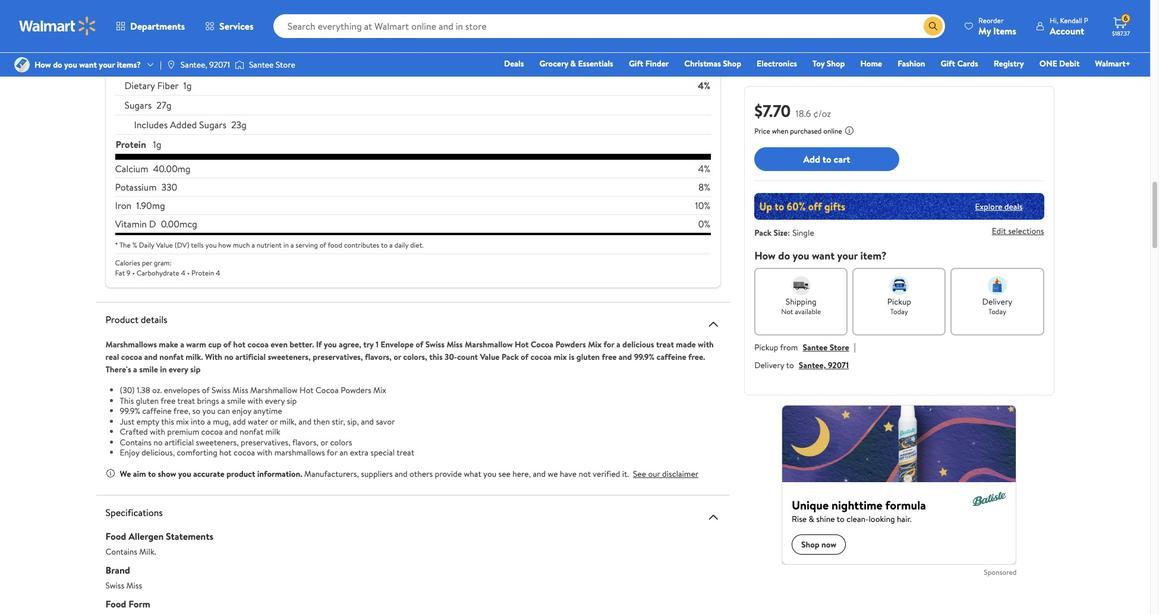 Task type: vqa. For each thing, say whether or not it's contained in the screenshot.


Task type: locate. For each thing, give the bounding box(es) containing it.
contains up brand
[[106, 546, 137, 558]]

0 horizontal spatial 1g
[[153, 138, 161, 151]]

1 vertical spatial or
[[270, 416, 278, 428]]

0 horizontal spatial hot
[[219, 447, 232, 459]]

food left form
[[106, 598, 126, 611]]

do for how do you want your items?
[[53, 59, 62, 71]]

1g
[[183, 79, 192, 92], [153, 138, 161, 151]]

hot right the cup
[[233, 339, 246, 351]]

better.
[[290, 339, 314, 351]]

marshmallows
[[106, 339, 157, 351]]

your left the total
[[99, 59, 115, 71]]

your left "item?"
[[838, 249, 858, 263]]

1 horizontal spatial santee,
[[799, 360, 826, 372]]

value inside marshmallows make a warm cup of hot cocoa even better. if you agree, try 1 envelope of swiss miss marshmallow hot cocoa powders mix for a delicious treat made with real cocoa and nonfat milk. with no artificial sweeteners, preservatives, flavors, or colors, this 30-count value pack of cocoa mix is gluten free and 99.9% caffeine free. there's a smile in every sip
[[480, 351, 500, 363]]

today down intent image for pickup
[[891, 307, 909, 317]]

1 • from the left
[[132, 268, 135, 278]]

free right is
[[602, 351, 617, 363]]

this inside (30) 1.38 oz. envelopes of swiss miss marshmallow hot cocoa powders mix this gluten free treat brings a smile with every sip 99.9% caffeine free, so you can enjoy anytime just empty this mix into a mug, add water or milk, and then stir, sip, and savor crafted with premium cocoa and nonfat milk contains no artificial sweeteners, preservatives, flavors, or colors enjoy delicious, comforting hot cocoa with marshmallows for an extra special treat
[[161, 416, 174, 428]]

carbohydrate inside calories per gram: fat 9 • carbohydrate 4 • protein 4
[[137, 268, 179, 278]]

0 horizontal spatial 92071
[[209, 59, 230, 71]]

agree,
[[339, 339, 362, 351]]

even
[[271, 339, 288, 351]]

0 horizontal spatial nonfat
[[160, 351, 184, 363]]

flavors, down the then
[[292, 437, 319, 449]]

size
[[774, 227, 788, 239]]

no inside (30) 1.38 oz. envelopes of swiss miss marshmallow hot cocoa powders mix this gluten free treat brings a smile with every sip 99.9% caffeine free, so you can enjoy anytime just empty this mix into a mug, add water or milk, and then stir, sip, and savor crafted with premium cocoa and nonfat milk contains no artificial sweeteners, preservatives, flavors, or colors enjoy delicious, comforting hot cocoa with marshmallows for an extra special treat
[[154, 437, 163, 449]]

1 vertical spatial pack
[[502, 351, 519, 363]]

product
[[227, 468, 255, 480]]

1 horizontal spatial powders
[[556, 339, 586, 351]]

1 horizontal spatial sip
[[287, 395, 297, 407]]

1 vertical spatial want
[[812, 249, 835, 263]]

0 horizontal spatial today
[[891, 307, 909, 317]]

or left the colors
[[321, 437, 328, 449]]

cocoa
[[248, 339, 269, 351], [121, 351, 142, 363], [531, 351, 552, 363], [201, 426, 223, 438], [234, 447, 255, 459]]

 image
[[14, 57, 30, 73]]

0 horizontal spatial flavors,
[[292, 437, 319, 449]]

or down envelope at the bottom
[[394, 351, 401, 363]]

0 horizontal spatial marshmallow
[[250, 385, 298, 397]]

1 horizontal spatial mix
[[554, 351, 567, 363]]

cholesterol
[[116, 20, 164, 33]]

| right santee store button
[[854, 341, 856, 354]]

edit
[[992, 226, 1007, 237]]

we aim to show you accurate product information. manufacturers, suppliers and others provide what you see here, and we have not verified it. see our disclaimer
[[120, 468, 699, 480]]

you down walmart image
[[64, 59, 77, 71]]

shop for toy shop
[[827, 58, 845, 70]]

in inside marshmallows make a warm cup of hot cocoa even better. if you agree, try 1 envelope of swiss miss marshmallow hot cocoa powders mix for a delicious treat made with real cocoa and nonfat milk. with no artificial sweeteners, preservatives, flavors, or colors, this 30-count value pack of cocoa mix is gluten free and 99.9% caffeine free. there's a smile in every sip
[[160, 364, 167, 376]]

swiss inside (30) 1.38 oz. envelopes of swiss miss marshmallow hot cocoa powders mix this gluten free treat brings a smile with every sip 99.9% caffeine free, so you can enjoy anytime just empty this mix into a mug, add water or milk, and then stir, sip, and savor crafted with premium cocoa and nonfat milk contains no artificial sweeteners, preservatives, flavors, or colors enjoy delicious, comforting hot cocoa with marshmallows for an extra special treat
[[212, 385, 231, 397]]

0 horizontal spatial no
[[154, 437, 163, 449]]

in up the oz.
[[160, 364, 167, 376]]

1 vertical spatial gluten
[[136, 395, 159, 407]]

cart
[[834, 153, 851, 166]]

mix left is
[[554, 351, 567, 363]]

powders up sip,
[[341, 385, 372, 397]]

1 4 from the left
[[181, 268, 185, 278]]

carbohydrate up fiber
[[138, 59, 195, 73]]

how do you want your items?
[[34, 59, 141, 71]]

Walmart Site-Wide search field
[[273, 14, 946, 38]]

and down marshmallows
[[144, 351, 158, 363]]

santee down services
[[249, 59, 274, 71]]

1 horizontal spatial free
[[602, 351, 617, 363]]

2 shop from the left
[[827, 58, 845, 70]]

a right brings
[[221, 395, 225, 407]]

calories per gram: fat 9 • carbohydrate 4 • protein 4
[[115, 258, 220, 278]]

1 vertical spatial marshmallow
[[250, 385, 298, 397]]

for inside marshmallows make a warm cup of hot cocoa even better. if you agree, try 1 envelope of swiss miss marshmallow hot cocoa powders mix for a delicious treat made with real cocoa and nonfat milk. with no artificial sweeteners, preservatives, flavors, or colors, this 30-count value pack of cocoa mix is gluten free and 99.9% caffeine free. there's a smile in every sip
[[604, 339, 615, 351]]

2 • from the left
[[187, 268, 190, 278]]

0 horizontal spatial preservatives,
[[241, 437, 291, 449]]

2 horizontal spatial swiss
[[426, 339, 445, 351]]

toy shop
[[813, 58, 845, 70]]

marshmallow up count
[[465, 339, 513, 351]]

to down from
[[787, 360, 794, 372]]

1 horizontal spatial preservatives,
[[313, 351, 363, 363]]

1 vertical spatial hot
[[300, 385, 314, 397]]

1 vertical spatial sweeteners,
[[196, 437, 239, 449]]

0 horizontal spatial cocoa
[[316, 385, 339, 397]]

1 horizontal spatial want
[[812, 249, 835, 263]]

how down size
[[755, 249, 776, 263]]

miss up 30-
[[447, 339, 463, 351]]

calcium
[[115, 162, 148, 175]]

0 vertical spatial preservatives,
[[313, 351, 363, 363]]

today down intent image for delivery at right top
[[989, 307, 1007, 317]]

caffeine inside marshmallows make a warm cup of hot cocoa even better. if you agree, try 1 envelope of swiss miss marshmallow hot cocoa powders mix for a delicious treat made with real cocoa and nonfat milk. with no artificial sweeteners, preservatives, flavors, or colors, this 30-count value pack of cocoa mix is gluten free and 99.9% caffeine free. there's a smile in every sip
[[657, 351, 687, 363]]

swiss up can
[[212, 385, 231, 397]]

want down single
[[812, 249, 835, 263]]

0 vertical spatial your
[[99, 59, 115, 71]]

today for pickup
[[891, 307, 909, 317]]

1 horizontal spatial your
[[838, 249, 858, 263]]

1 horizontal spatial  image
[[235, 59, 244, 71]]

miss up form
[[126, 580, 142, 592]]

delivery down from
[[755, 360, 785, 372]]

0 vertical spatial do
[[53, 59, 62, 71]]

1 horizontal spatial marshmallow
[[465, 339, 513, 351]]

1 vertical spatial pickup
[[755, 342, 779, 354]]

and right sip,
[[361, 416, 374, 428]]

0%
[[699, 218, 711, 231]]

santee inside pickup from santee store | delivery to santee, 92071
[[803, 342, 828, 354]]

0 vertical spatial sweeteners,
[[268, 351, 311, 363]]

1 today from the left
[[891, 307, 909, 317]]

powders inside (30) 1.38 oz. envelopes of swiss miss marshmallow hot cocoa powders mix this gluten free treat brings a smile with every sip 99.9% caffeine free, so you can enjoy anytime just empty this mix into a mug, add water or milk, and then stir, sip, and savor crafted with premium cocoa and nonfat milk contains no artificial sweeteners, preservatives, flavors, or colors enjoy delicious, comforting hot cocoa with marshmallows for an extra special treat
[[341, 385, 372, 397]]

1 horizontal spatial miss
[[233, 385, 248, 397]]

food
[[328, 240, 342, 250]]

gift for gift cards
[[941, 58, 956, 70]]

with up delicious,
[[150, 426, 165, 438]]

swiss inside marshmallows make a warm cup of hot cocoa even better. if you agree, try 1 envelope of swiss miss marshmallow hot cocoa powders mix for a delicious treat made with real cocoa and nonfat milk. with no artificial sweeteners, preservatives, flavors, or colors, this 30-count value pack of cocoa mix is gluten free and 99.9% caffeine free. there's a smile in every sip
[[426, 339, 445, 351]]

gift left cards
[[941, 58, 956, 70]]

4% for dietary fiber 1g
[[698, 79, 711, 92]]

and down the "delicious"
[[619, 351, 632, 363]]

smile inside marshmallows make a warm cup of hot cocoa even better. if you agree, try 1 envelope of swiss miss marshmallow hot cocoa powders mix for a delicious treat made with real cocoa and nonfat milk. with no artificial sweeteners, preservatives, flavors, or colors, this 30-count value pack of cocoa mix is gluten free and 99.9% caffeine free. there's a smile in every sip
[[139, 364, 158, 376]]

1 vertical spatial do
[[779, 249, 791, 263]]

account
[[1050, 24, 1085, 37]]

artificial inside marshmallows make a warm cup of hot cocoa even better. if you agree, try 1 envelope of swiss miss marshmallow hot cocoa powders mix for a delicious treat made with real cocoa and nonfat milk. with no artificial sweeteners, preservatives, flavors, or colors, this 30-count value pack of cocoa mix is gluten free and 99.9% caffeine free. there's a smile in every sip
[[236, 351, 266, 363]]

your for items?
[[99, 59, 115, 71]]

0 vertical spatial how
[[34, 59, 51, 71]]

10%
[[696, 199, 711, 212]]

nonfat left 'milk'
[[240, 426, 264, 438]]

1 vertical spatial santee
[[803, 342, 828, 354]]

potassium
[[115, 181, 157, 194]]

product details
[[106, 313, 167, 327]]

accurate
[[193, 468, 225, 480]]

a right much
[[252, 240, 255, 250]]

with down 'milk'
[[257, 447, 273, 459]]

delicious
[[623, 339, 655, 351]]

6
[[1124, 13, 1128, 23]]

0 vertical spatial food
[[106, 530, 126, 543]]

2 today from the left
[[989, 307, 1007, 317]]

0 horizontal spatial shop
[[723, 58, 742, 70]]

1 vertical spatial swiss
[[212, 385, 231, 397]]

| down 170 at left top
[[160, 59, 162, 71]]

carbohydrate right 9
[[137, 268, 179, 278]]

1 vertical spatial nonfat
[[240, 426, 264, 438]]

1 horizontal spatial flavors,
[[365, 351, 392, 363]]

 image
[[235, 59, 244, 71], [166, 60, 176, 70]]

• right 9
[[132, 268, 135, 278]]

1 vertical spatial flavors,
[[292, 437, 319, 449]]

 image right 34g
[[235, 59, 244, 71]]

1 vertical spatial artificial
[[165, 437, 194, 449]]

miss inside (30) 1.38 oz. envelopes of swiss miss marshmallow hot cocoa powders mix this gluten free treat brings a smile with every sip 99.9% caffeine free, so you can enjoy anytime just empty this mix into a mug, add water or milk, and then stir, sip, and savor crafted with premium cocoa and nonfat milk contains no artificial sweeteners, preservatives, flavors, or colors enjoy delicious, comforting hot cocoa with marshmallows for an extra special treat
[[233, 385, 248, 397]]

reorder
[[979, 15, 1004, 25]]

0 vertical spatial miss
[[447, 339, 463, 351]]

0 horizontal spatial miss
[[126, 580, 142, 592]]

shop for christmas shop
[[723, 58, 742, 70]]

flavors, down 1
[[365, 351, 392, 363]]

can
[[218, 406, 230, 418]]

1 vertical spatial mix
[[374, 385, 387, 397]]

sip inside (30) 1.38 oz. envelopes of swiss miss marshmallow hot cocoa powders mix this gluten free treat brings a smile with every sip 99.9% caffeine free, so you can enjoy anytime just empty this mix into a mug, add water or milk, and then stir, sip, and savor crafted with premium cocoa and nonfat milk contains no artificial sweeteners, preservatives, flavors, or colors enjoy delicious, comforting hot cocoa with marshmallows for an extra special treat
[[287, 395, 297, 407]]

add to cart
[[804, 153, 851, 166]]

pack left size
[[755, 227, 772, 239]]

carbohydrate
[[138, 59, 195, 73], [137, 268, 179, 278]]

essentials
[[578, 58, 614, 70]]

you inside marshmallows make a warm cup of hot cocoa even better. if you agree, try 1 envelope of swiss miss marshmallow hot cocoa powders mix for a delicious treat made with real cocoa and nonfat milk. with no artificial sweeteners, preservatives, flavors, or colors, this 30-count value pack of cocoa mix is gluten free and 99.9% caffeine free. there's a smile in every sip
[[324, 339, 337, 351]]

0 horizontal spatial delivery
[[755, 360, 785, 372]]

delivery
[[983, 296, 1013, 308], [755, 360, 785, 372]]

92071 down services 'dropdown button'
[[209, 59, 230, 71]]

mix left the into
[[176, 416, 189, 428]]

0 vertical spatial powders
[[556, 339, 586, 351]]

1 gift from the left
[[629, 58, 644, 70]]

for
[[604, 339, 615, 351], [327, 447, 338, 459]]

you right so
[[202, 406, 216, 418]]

contains
[[120, 437, 152, 449], [106, 546, 137, 558]]

preservatives, down the agree,
[[313, 351, 363, 363]]

pack inside marshmallows make a warm cup of hot cocoa even better. if you agree, try 1 envelope of swiss miss marshmallow hot cocoa powders mix for a delicious treat made with real cocoa and nonfat milk. with no artificial sweeteners, preservatives, flavors, or colors, this 30-count value pack of cocoa mix is gluten free and 99.9% caffeine free. there's a smile in every sip
[[502, 351, 519, 363]]

departments button
[[106, 12, 195, 40]]

specifications image
[[707, 511, 721, 525]]

a left daily
[[390, 240, 393, 250]]

sweeteners, down even
[[268, 351, 311, 363]]

0 vertical spatial every
[[169, 364, 188, 376]]

0 horizontal spatial swiss
[[106, 580, 124, 592]]

4 right gram:
[[181, 268, 185, 278]]

2 food from the top
[[106, 598, 126, 611]]

this left 30-
[[429, 351, 443, 363]]

%
[[132, 240, 137, 250]]

0 horizontal spatial |
[[160, 59, 162, 71]]

0 vertical spatial mix
[[588, 339, 602, 351]]

0 vertical spatial pickup
[[888, 296, 912, 308]]

p
[[1085, 15, 1089, 25]]

want left the total
[[79, 59, 97, 71]]

contains inside (30) 1.38 oz. envelopes of swiss miss marshmallow hot cocoa powders mix this gluten free treat brings a smile with every sip 99.9% caffeine free, so you can enjoy anytime just empty this mix into a mug, add water or milk, and then stir, sip, and savor crafted with premium cocoa and nonfat milk contains no artificial sweeteners, preservatives, flavors, or colors enjoy delicious, comforting hot cocoa with marshmallows for an extra special treat
[[120, 437, 152, 449]]

added
[[170, 118, 197, 131]]

shipping not available
[[782, 296, 821, 317]]

gift inside gift finder link
[[629, 58, 644, 70]]

mug,
[[213, 416, 231, 428]]

departments
[[130, 20, 185, 33]]

1 vertical spatial contains
[[106, 546, 137, 558]]

if
[[316, 339, 322, 351]]

with up the free.
[[698, 339, 714, 351]]

smile up add
[[227, 395, 246, 407]]

treat up we aim to show you accurate product information. manufacturers, suppliers and others provide what you see here, and we have not verified it. see our disclaimer
[[397, 447, 415, 459]]

92071 down santee store button
[[828, 360, 849, 372]]

contains down just
[[120, 437, 152, 449]]

sweeteners, down mug,
[[196, 437, 239, 449]]

0 horizontal spatial mix
[[176, 416, 189, 428]]

1 horizontal spatial hot
[[515, 339, 529, 351]]

when
[[772, 126, 789, 136]]

milk
[[266, 426, 280, 438]]

1 vertical spatial for
[[327, 447, 338, 459]]

daily
[[139, 240, 154, 250]]

0 vertical spatial cocoa
[[531, 339, 554, 351]]

1 vertical spatial 99.9%
[[120, 406, 140, 418]]

with up the 'water' at left
[[248, 395, 263, 407]]

intent image for delivery image
[[988, 277, 1007, 296]]

caffeine
[[657, 351, 687, 363], [142, 406, 172, 418]]

to left cart
[[823, 153, 832, 166]]

no right the with on the left bottom
[[224, 351, 234, 363]]

1 vertical spatial sip
[[287, 395, 297, 407]]

0 horizontal spatial pack
[[502, 351, 519, 363]]

pickup down intent image for pickup
[[888, 296, 912, 308]]

every inside marshmallows make a warm cup of hot cocoa even better. if you agree, try 1 envelope of swiss miss marshmallow hot cocoa powders mix for a delicious treat made with real cocoa and nonfat milk. with no artificial sweeteners, preservatives, flavors, or colors, this 30-count value pack of cocoa mix is gluten free and 99.9% caffeine free. there's a smile in every sip
[[169, 364, 188, 376]]

explore deals
[[976, 201, 1023, 213]]

and left we at the bottom
[[533, 468, 546, 480]]

2 horizontal spatial treat
[[657, 339, 674, 351]]

2 horizontal spatial or
[[394, 351, 401, 363]]

this
[[120, 395, 134, 407]]

today inside the delivery today
[[989, 307, 1007, 317]]

with
[[698, 339, 714, 351], [248, 395, 263, 407], [150, 426, 165, 438], [257, 447, 273, 459]]

1 horizontal spatial do
[[779, 249, 791, 263]]

pickup left from
[[755, 342, 779, 354]]

1 horizontal spatial 92071
[[828, 360, 849, 372]]

do down pack size : single
[[779, 249, 791, 263]]

mix up savor
[[374, 385, 387, 397]]

treat left made
[[657, 339, 674, 351]]

1 horizontal spatial sugars
[[199, 118, 227, 131]]

4% up 8%
[[699, 162, 711, 175]]

intent image for pickup image
[[890, 277, 909, 296]]

pickup for pickup from santee store | delivery to santee, 92071
[[755, 342, 779, 354]]

1 vertical spatial 1g
[[153, 138, 161, 151]]

fiber
[[157, 79, 179, 92]]

1 horizontal spatial cocoa
[[531, 339, 554, 351]]

envelope
[[381, 339, 414, 351]]

¢/oz
[[814, 107, 831, 120]]

how down walmart image
[[34, 59, 51, 71]]

information.
[[257, 468, 302, 480]]

powders up is
[[556, 339, 586, 351]]

you right the if
[[324, 339, 337, 351]]

gift inside gift cards link
[[941, 58, 956, 70]]

and left others
[[395, 468, 408, 480]]

0 vertical spatial smile
[[139, 364, 158, 376]]

sip inside marshmallows make a warm cup of hot cocoa even better. if you agree, try 1 envelope of swiss miss marshmallow hot cocoa powders mix for a delicious treat made with real cocoa and nonfat milk. with no artificial sweeteners, preservatives, flavors, or colors, this 30-count value pack of cocoa mix is gluten free and 99.9% caffeine free. there's a smile in every sip
[[190, 364, 201, 376]]

to
[[823, 153, 832, 166], [381, 240, 388, 250], [787, 360, 794, 372], [148, 468, 156, 480]]

0 vertical spatial hot
[[515, 339, 529, 351]]

0 horizontal spatial •
[[132, 268, 135, 278]]

2 gift from the left
[[941, 58, 956, 70]]

product
[[106, 313, 139, 327]]

this
[[429, 351, 443, 363], [161, 416, 174, 428]]

every down milk.
[[169, 364, 188, 376]]

0 vertical spatial santee
[[249, 59, 274, 71]]

0 vertical spatial no
[[224, 351, 234, 363]]

of inside (30) 1.38 oz. envelopes of swiss miss marshmallow hot cocoa powders mix this gluten free treat brings a smile with every sip 99.9% caffeine free, so you can enjoy anytime just empty this mix into a mug, add water or milk, and then stir, sip, and savor crafted with premium cocoa and nonfat milk contains no artificial sweeteners, preservatives, flavors, or colors enjoy delicious, comforting hot cocoa with marshmallows for an extra special treat
[[202, 385, 210, 397]]

shop right toy
[[827, 58, 845, 70]]

cocoa
[[531, 339, 554, 351], [316, 385, 339, 397]]

1 vertical spatial no
[[154, 437, 163, 449]]

gluten
[[577, 351, 600, 363], [136, 395, 159, 407]]

0 horizontal spatial store
[[276, 59, 295, 71]]

do
[[53, 59, 62, 71], [779, 249, 791, 263]]

2 vertical spatial miss
[[126, 580, 142, 592]]

0 vertical spatial marshmallow
[[465, 339, 513, 351]]

0 vertical spatial this
[[429, 351, 443, 363]]

$187.37
[[1113, 29, 1131, 37]]

sodium
[[116, 40, 147, 53]]

 image for santee store
[[235, 59, 244, 71]]

protein down tells
[[192, 268, 214, 278]]

1 horizontal spatial •
[[187, 268, 190, 278]]

every inside (30) 1.38 oz. envelopes of swiss miss marshmallow hot cocoa powders mix this gluten free treat brings a smile with every sip 99.9% caffeine free, so you can enjoy anytime just empty this mix into a mug, add water or milk, and then stir, sip, and savor crafted with premium cocoa and nonfat milk contains no artificial sweeteners, preservatives, flavors, or colors enjoy delicious, comforting hot cocoa with marshmallows for an extra special treat
[[265, 395, 285, 407]]

today inside pickup today
[[891, 307, 909, 317]]

smile
[[139, 364, 158, 376], [227, 395, 246, 407]]

pickup
[[888, 296, 912, 308], [755, 342, 779, 354]]

miss inside food allergen statements contains milk. brand swiss miss food form
[[126, 580, 142, 592]]

1 horizontal spatial shop
[[827, 58, 845, 70]]

for left the an
[[327, 447, 338, 459]]

want
[[79, 59, 97, 71], [812, 249, 835, 263]]

1 vertical spatial free
[[161, 395, 176, 407]]

flavors, inside (30) 1.38 oz. envelopes of swiss miss marshmallow hot cocoa powders mix this gluten free treat brings a smile with every sip 99.9% caffeine free, so you can enjoy anytime just empty this mix into a mug, add water or milk, and then stir, sip, and savor crafted with premium cocoa and nonfat milk contains no artificial sweeteners, preservatives, flavors, or colors enjoy delicious, comforting hot cocoa with marshmallows for an extra special treat
[[292, 437, 319, 449]]

preservatives,
[[313, 351, 363, 363], [241, 437, 291, 449]]

value left '(dv)'
[[156, 240, 173, 250]]

in right nutrient
[[284, 240, 289, 250]]

1 horizontal spatial smile
[[227, 395, 246, 407]]

artificial right the with on the left bottom
[[236, 351, 266, 363]]

pack
[[755, 227, 772, 239], [502, 351, 519, 363]]

0 vertical spatial carbohydrate
[[138, 59, 195, 73]]

value right count
[[480, 351, 500, 363]]

1 vertical spatial 4%
[[699, 162, 711, 175]]

1 horizontal spatial how
[[755, 249, 776, 263]]

1 vertical spatial this
[[161, 416, 174, 428]]

free.
[[689, 351, 706, 363]]

0 vertical spatial for
[[604, 339, 615, 351]]

do for how do you want your item?
[[779, 249, 791, 263]]

1 vertical spatial miss
[[233, 385, 248, 397]]

99.9% down '(30)'
[[120, 406, 140, 418]]

treat inside marshmallows make a warm cup of hot cocoa even better. if you agree, try 1 envelope of swiss miss marshmallow hot cocoa powders mix for a delicious treat made with real cocoa and nonfat milk. with no artificial sweeteners, preservatives, flavors, or colors, this 30-count value pack of cocoa mix is gluten free and 99.9% caffeine free. there's a smile in every sip
[[657, 339, 674, 351]]

0 horizontal spatial hot
[[300, 385, 314, 397]]

0 vertical spatial 92071
[[209, 59, 230, 71]]

1 vertical spatial smile
[[227, 395, 246, 407]]

1 shop from the left
[[723, 58, 742, 70]]

preservatives, inside marshmallows make a warm cup of hot cocoa even better. if you agree, try 1 envelope of swiss miss marshmallow hot cocoa powders mix for a delicious treat made with real cocoa and nonfat milk. with no artificial sweeteners, preservatives, flavors, or colors, this 30-count value pack of cocoa mix is gluten free and 99.9% caffeine free. there's a smile in every sip
[[313, 351, 363, 363]]

grocery & essentials
[[540, 58, 614, 70]]

0 horizontal spatial sugars
[[125, 99, 152, 112]]

santee
[[249, 59, 274, 71], [803, 342, 828, 354]]

marshmallow up anytime
[[250, 385, 298, 397]]

0 horizontal spatial every
[[169, 364, 188, 376]]

and left the then
[[299, 416, 312, 428]]

no down empty
[[154, 437, 163, 449]]

pickup inside pickup from santee store | delivery to santee, 92071
[[755, 342, 779, 354]]

0 horizontal spatial gluten
[[136, 395, 159, 407]]

cards
[[958, 58, 979, 70]]

every up milk,
[[265, 395, 285, 407]]

1 horizontal spatial 4
[[216, 268, 220, 278]]

1
[[376, 339, 379, 351]]

contains inside food allergen statements contains milk. brand swiss miss food form
[[106, 546, 137, 558]]

items
[[994, 24, 1017, 37]]

free inside marshmallows make a warm cup of hot cocoa even better. if you agree, try 1 envelope of swiss miss marshmallow hot cocoa powders mix for a delicious treat made with real cocoa and nonfat milk. with no artificial sweeteners, preservatives, flavors, or colors, this 30-count value pack of cocoa mix is gluten free and 99.9% caffeine free. there's a smile in every sip
[[602, 351, 617, 363]]

marshmallow inside marshmallows make a warm cup of hot cocoa even better. if you agree, try 1 envelope of swiss miss marshmallow hot cocoa powders mix for a delicious treat made with real cocoa and nonfat milk. with no artificial sweeteners, preservatives, flavors, or colors, this 30-count value pack of cocoa mix is gluten free and 99.9% caffeine free. there's a smile in every sip
[[465, 339, 513, 351]]

9
[[127, 268, 131, 278]]

no
[[224, 351, 234, 363], [154, 437, 163, 449]]

6 $187.37
[[1113, 13, 1131, 37]]

product details image
[[707, 318, 721, 332]]

4 down how
[[216, 268, 220, 278]]

milk.
[[139, 546, 156, 558]]

of right envelopes
[[202, 385, 210, 397]]

gluten right this
[[136, 395, 159, 407]]

40.00mg
[[153, 162, 191, 175]]

0 horizontal spatial this
[[161, 416, 174, 428]]

for left the "delicious"
[[604, 339, 615, 351]]

today
[[891, 307, 909, 317], [989, 307, 1007, 317]]

4% down 12% on the right top of page
[[698, 79, 711, 92]]



Task type: describe. For each thing, give the bounding box(es) containing it.
a right the into
[[207, 416, 211, 428]]

intent image for shipping image
[[792, 277, 811, 296]]

marshmallow inside (30) 1.38 oz. envelopes of swiss miss marshmallow hot cocoa powders mix this gluten free treat brings a smile with every sip 99.9% caffeine free, so you can enjoy anytime just empty this mix into a mug, add water or milk, and then stir, sip, and savor crafted with premium cocoa and nonfat milk contains no artificial sweeteners, preservatives, flavors, or colors enjoy delicious, comforting hot cocoa with marshmallows for an extra special treat
[[250, 385, 298, 397]]

sweeteners, inside (30) 1.38 oz. envelopes of swiss miss marshmallow hot cocoa powders mix this gluten free treat brings a smile with every sip 99.9% caffeine free, so you can enjoy anytime just empty this mix into a mug, add water or milk, and then stir, sip, and savor crafted with premium cocoa and nonfat milk contains no artificial sweeteners, preservatives, flavors, or colors enjoy delicious, comforting hot cocoa with marshmallows for an extra special treat
[[196, 437, 239, 449]]

cocoa down marshmallows
[[121, 351, 142, 363]]

miss inside marshmallows make a warm cup of hot cocoa even better. if you agree, try 1 envelope of swiss miss marshmallow hot cocoa powders mix for a delicious treat made with real cocoa and nonfat milk. with no artificial sweeteners, preservatives, flavors, or colors, this 30-count value pack of cocoa mix is gluten free and 99.9% caffeine free. there's a smile in every sip
[[447, 339, 463, 351]]

mix inside (30) 1.38 oz. envelopes of swiss miss marshmallow hot cocoa powders mix this gluten free treat brings a smile with every sip 99.9% caffeine free, so you can enjoy anytime just empty this mix into a mug, add water or milk, and then stir, sip, and savor crafted with premium cocoa and nonfat milk contains no artificial sweeteners, preservatives, flavors, or colors enjoy delicious, comforting hot cocoa with marshmallows for an extra special treat
[[176, 416, 189, 428]]

to right aim
[[148, 468, 156, 480]]

then
[[314, 416, 330, 428]]

santee, 92071
[[181, 59, 230, 71]]

and down can
[[225, 426, 238, 438]]

want for items?
[[79, 59, 97, 71]]

aim
[[133, 468, 146, 480]]

calcium 40.00mg
[[115, 162, 191, 175]]

$7.70 18.6 ¢/oz
[[755, 99, 831, 123]]

brand
[[106, 564, 130, 577]]

kendall
[[1061, 15, 1083, 25]]

2 vertical spatial treat
[[397, 447, 415, 459]]

walmart image
[[19, 17, 96, 36]]

stir,
[[332, 416, 345, 428]]

with inside marshmallows make a warm cup of hot cocoa even better. if you agree, try 1 envelope of swiss miss marshmallow hot cocoa powders mix for a delicious treat made with real cocoa and nonfat milk. with no artificial sweeteners, preservatives, flavors, or colors, this 30-count value pack of cocoa mix is gluten free and 99.9% caffeine free. there's a smile in every sip
[[698, 339, 714, 351]]

0 horizontal spatial treat
[[177, 395, 195, 407]]

you right tells
[[205, 240, 217, 250]]

smile inside (30) 1.38 oz. envelopes of swiss miss marshmallow hot cocoa powders mix this gluten free treat brings a smile with every sip 99.9% caffeine free, so you can enjoy anytime just empty this mix into a mug, add water or milk, and then stir, sip, and savor crafted with premium cocoa and nonfat milk contains no artificial sweeteners, preservatives, flavors, or colors enjoy delicious, comforting hot cocoa with marshmallows for an extra special treat
[[227, 395, 246, 407]]

marshmallows make a warm cup of hot cocoa even better. if you agree, try 1 envelope of swiss miss marshmallow hot cocoa powders mix for a delicious treat made with real cocoa and nonfat milk. with no artificial sweeteners, preservatives, flavors, or colors, this 30-count value pack of cocoa mix is gluten free and 99.9% caffeine free. there's a smile in every sip
[[106, 339, 714, 376]]

milk,
[[280, 416, 297, 428]]

daily
[[395, 240, 409, 250]]

92071 inside pickup from santee store | delivery to santee, 92071
[[828, 360, 849, 372]]

explore
[[976, 201, 1003, 213]]

1.90mg
[[136, 199, 165, 212]]

Search search field
[[273, 14, 946, 38]]

gift finder
[[629, 58, 669, 70]]

 image for santee, 92071
[[166, 60, 176, 70]]

your for item?
[[838, 249, 858, 263]]

you inside (30) 1.38 oz. envelopes of swiss miss marshmallow hot cocoa powders mix this gluten free treat brings a smile with every sip 99.9% caffeine free, so you can enjoy anytime just empty this mix into a mug, add water or milk, and then stir, sip, and savor crafted with premium cocoa and nonfat milk contains no artificial sweeteners, preservatives, flavors, or colors enjoy delicious, comforting hot cocoa with marshmallows for an extra special treat
[[202, 406, 216, 418]]

add
[[233, 416, 246, 428]]

envelopes
[[164, 385, 200, 397]]

sugars 27g
[[125, 99, 172, 112]]

to inside pickup from santee store | delivery to santee, 92071
[[787, 360, 794, 372]]

you left see
[[484, 468, 497, 480]]

not
[[782, 307, 794, 317]]

today for delivery
[[989, 307, 1007, 317]]

gift for gift finder
[[629, 58, 644, 70]]

gluten inside marshmallows make a warm cup of hot cocoa even better. if you agree, try 1 envelope of swiss miss marshmallow hot cocoa powders mix for a delicious treat made with real cocoa and nonfat milk. with no artificial sweeteners, preservatives, flavors, or colors, this 30-count value pack of cocoa mix is gluten free and 99.9% caffeine free. there's a smile in every sip
[[577, 351, 600, 363]]

cocoa inside (30) 1.38 oz. envelopes of swiss miss marshmallow hot cocoa powders mix this gluten free treat brings a smile with every sip 99.9% caffeine free, so you can enjoy anytime just empty this mix into a mug, add water or milk, and then stir, sip, and savor crafted with premium cocoa and nonfat milk contains no artificial sweeteners, preservatives, flavors, or colors enjoy delicious, comforting hot cocoa with marshmallows for an extra special treat
[[316, 385, 339, 397]]

a left the "delicious"
[[617, 339, 621, 351]]

suppliers
[[361, 468, 393, 480]]

d
[[149, 218, 156, 231]]

swiss inside food allergen statements contains milk. brand swiss miss food form
[[106, 580, 124, 592]]

0 horizontal spatial protein
[[116, 138, 146, 151]]

reorder my items
[[979, 15, 1017, 37]]

this inside marshmallows make a warm cup of hot cocoa even better. if you agree, try 1 envelope of swiss miss marshmallow hot cocoa powders mix for a delicious treat made with real cocoa and nonfat milk. with no artificial sweeteners, preservatives, flavors, or colors, this 30-count value pack of cocoa mix is gluten free and 99.9% caffeine free. there's a smile in every sip
[[429, 351, 443, 363]]

0 vertical spatial store
[[276, 59, 295, 71]]

4% for calcium 40.00mg
[[699, 162, 711, 175]]

delivery inside pickup from santee store | delivery to santee, 92071
[[755, 360, 785, 372]]

contributes
[[344, 240, 380, 250]]

warm
[[186, 339, 206, 351]]

pickup from santee store | delivery to santee, 92071
[[755, 341, 856, 372]]

deals
[[504, 58, 524, 70]]

0 vertical spatial 1g
[[183, 79, 192, 92]]

savor
[[376, 416, 395, 428]]

see
[[633, 468, 647, 480]]

of left food
[[320, 240, 326, 250]]

how for how do you want your item?
[[755, 249, 776, 263]]

toy
[[813, 58, 825, 70]]

99.9% inside (30) 1.38 oz. envelopes of swiss miss marshmallow hot cocoa powders mix this gluten free treat brings a smile with every sip 99.9% caffeine free, so you can enjoy anytime just empty this mix into a mug, add water or milk, and then stir, sip, and savor crafted with premium cocoa and nonfat milk contains no artificial sweeteners, preservatives, flavors, or colors enjoy delicious, comforting hot cocoa with marshmallows for an extra special treat
[[120, 406, 140, 418]]

specifications
[[106, 506, 163, 519]]

0 vertical spatial |
[[160, 59, 162, 71]]

includes added sugars 23g
[[134, 118, 247, 131]]

no inside marshmallows make a warm cup of hot cocoa even better. if you agree, try 1 envelope of swiss miss marshmallow hot cocoa powders mix for a delicious treat made with real cocoa and nonfat milk. with no artificial sweeteners, preservatives, flavors, or colors, this 30-count value pack of cocoa mix is gluten free and 99.9% caffeine free. there's a smile in every sip
[[224, 351, 234, 363]]

legal information image
[[845, 126, 855, 136]]

:
[[788, 227, 791, 239]]

a right there's
[[133, 364, 137, 376]]

nonfat inside (30) 1.38 oz. envelopes of swiss miss marshmallow hot cocoa powders mix this gluten free treat brings a smile with every sip 99.9% caffeine free, so you can enjoy anytime just empty this mix into a mug, add water or milk, and then stir, sip, and savor crafted with premium cocoa and nonfat milk contains no artificial sweeteners, preservatives, flavors, or colors enjoy delicious, comforting hot cocoa with marshmallows for an extra special treat
[[240, 426, 264, 438]]

debit
[[1060, 58, 1080, 70]]

so
[[192, 406, 200, 418]]

nonfat inside marshmallows make a warm cup of hot cocoa even better. if you agree, try 1 envelope of swiss miss marshmallow hot cocoa powders mix for a delicious treat made with real cocoa and nonfat milk. with no artificial sweeteners, preservatives, flavors, or colors, this 30-count value pack of cocoa mix is gluten free and 99.9% caffeine free. there's a smile in every sip
[[160, 351, 184, 363]]

1.38
[[137, 385, 150, 397]]

colors
[[330, 437, 352, 449]]

santee, inside pickup from santee store | delivery to santee, 92071
[[799, 360, 826, 372]]

santee store
[[249, 59, 295, 71]]

how for how do you want your items?
[[34, 59, 51, 71]]

hot inside marshmallows make a warm cup of hot cocoa even better. if you agree, try 1 envelope of swiss miss marshmallow hot cocoa powders mix for a delicious treat made with real cocoa and nonfat milk. with no artificial sweeteners, preservatives, flavors, or colors, this 30-count value pack of cocoa mix is gluten free and 99.9% caffeine free. there's a smile in every sip
[[515, 339, 529, 351]]

cocoa up product
[[234, 447, 255, 459]]

1 horizontal spatial or
[[321, 437, 328, 449]]

it.
[[623, 468, 629, 480]]

0 vertical spatial in
[[284, 240, 289, 250]]

count
[[457, 351, 478, 363]]

finder
[[646, 58, 669, 70]]

my
[[979, 24, 992, 37]]

hot inside (30) 1.38 oz. envelopes of swiss miss marshmallow hot cocoa powders mix this gluten free treat brings a smile with every sip 99.9% caffeine free, so you can enjoy anytime just empty this mix into a mug, add water or milk, and then stir, sip, and savor crafted with premium cocoa and nonfat milk contains no artificial sweeteners, preservatives, flavors, or colors enjoy delicious, comforting hot cocoa with marshmallows for an extra special treat
[[300, 385, 314, 397]]

one
[[1040, 58, 1058, 70]]

christmas shop link
[[679, 57, 747, 70]]

one debit link
[[1035, 57, 1086, 70]]

services button
[[195, 12, 264, 40]]

or inside marshmallows make a warm cup of hot cocoa even better. if you agree, try 1 envelope of swiss miss marshmallow hot cocoa powders mix for a delicious treat made with real cocoa and nonfat milk. with no artificial sweeteners, preservatives, flavors, or colors, this 30-count value pack of cocoa mix is gluten free and 99.9% caffeine free. there's a smile in every sip
[[394, 351, 401, 363]]

search icon image
[[929, 21, 939, 31]]

explore deals link
[[971, 196, 1028, 217]]

sweeteners, inside marshmallows make a warm cup of hot cocoa even better. if you agree, try 1 envelope of swiss miss marshmallow hot cocoa powders mix for a delicious treat made with real cocoa and nonfat milk. with no artificial sweeteners, preservatives, flavors, or colors, this 30-count value pack of cocoa mix is gluten free and 99.9% caffeine free. there's a smile in every sip
[[268, 351, 311, 363]]

enjoy
[[120, 447, 140, 459]]

1 vertical spatial sugars
[[199, 118, 227, 131]]

hot inside (30) 1.38 oz. envelopes of swiss miss marshmallow hot cocoa powders mix this gluten free treat brings a smile with every sip 99.9% caffeine free, so you can enjoy anytime just empty this mix into a mug, add water or milk, and then stir, sip, and savor crafted with premium cocoa and nonfat milk contains no artificial sweeteners, preservatives, flavors, or colors enjoy delicious, comforting hot cocoa with marshmallows for an extra special treat
[[219, 447, 232, 459]]

christmas shop
[[685, 58, 742, 70]]

0 horizontal spatial or
[[270, 416, 278, 428]]

1 food from the top
[[106, 530, 126, 543]]

a right make
[[180, 339, 184, 351]]

with
[[205, 351, 222, 363]]

pickup today
[[888, 296, 912, 317]]

0 vertical spatial value
[[156, 240, 173, 250]]

a left the "serving"
[[291, 240, 294, 250]]

preservatives, inside (30) 1.38 oz. envelopes of swiss miss marshmallow hot cocoa powders mix this gluten free treat brings a smile with every sip 99.9% caffeine free, so you can enjoy anytime just empty this mix into a mug, add water or milk, and then stir, sip, and savor crafted with premium cocoa and nonfat milk contains no artificial sweeteners, preservatives, flavors, or colors enjoy delicious, comforting hot cocoa with marshmallows for an extra special treat
[[241, 437, 291, 449]]

dietary
[[125, 79, 155, 92]]

want for item?
[[812, 249, 835, 263]]

there's
[[106, 364, 131, 376]]

delicious,
[[142, 447, 175, 459]]

diet.
[[410, 240, 424, 250]]

pickup for pickup today
[[888, 296, 912, 308]]

you down single
[[793, 249, 810, 263]]

to inside button
[[823, 153, 832, 166]]

protein inside calories per gram: fat 9 • carbohydrate 4 • protein 4
[[192, 268, 214, 278]]

tells
[[191, 240, 204, 250]]

cocoa down can
[[201, 426, 223, 438]]

have
[[560, 468, 577, 480]]

to left daily
[[381, 240, 388, 250]]

mix inside marshmallows make a warm cup of hot cocoa even better. if you agree, try 1 envelope of swiss miss marshmallow hot cocoa powders mix for a delicious treat made with real cocoa and nonfat milk. with no artificial sweeteners, preservatives, flavors, or colors, this 30-count value pack of cocoa mix is gluten free and 99.9% caffeine free. there's a smile in every sip
[[554, 351, 567, 363]]

0 horizontal spatial santee
[[249, 59, 274, 71]]

99.9% inside marshmallows make a warm cup of hot cocoa even better. if you agree, try 1 envelope of swiss miss marshmallow hot cocoa powders mix for a delicious treat made with real cocoa and nonfat milk. with no artificial sweeteners, preservatives, flavors, or colors, this 30-count value pack of cocoa mix is gluten free and 99.9% caffeine free. there's a smile in every sip
[[634, 351, 655, 363]]

nutrient
[[257, 240, 282, 250]]

what
[[464, 468, 482, 480]]

for inside (30) 1.38 oz. envelopes of swiss miss marshmallow hot cocoa powders mix this gluten free treat brings a smile with every sip 99.9% caffeine free, so you can enjoy anytime just empty this mix into a mug, add water or milk, and then stir, sip, and savor crafted with premium cocoa and nonfat milk contains no artificial sweeteners, preservatives, flavors, or colors enjoy delicious, comforting hot cocoa with marshmallows for an extra special treat
[[327, 447, 338, 459]]

form
[[129, 598, 150, 611]]

of right the cup
[[224, 339, 231, 351]]

services
[[220, 20, 254, 33]]

cocoa inside marshmallows make a warm cup of hot cocoa even better. if you agree, try 1 envelope of swiss miss marshmallow hot cocoa powders mix for a delicious treat made with real cocoa and nonfat milk. with no artificial sweeteners, preservatives, flavors, or colors, this 30-count value pack of cocoa mix is gluten free and 99.9% caffeine free. there's a smile in every sip
[[531, 339, 554, 351]]

free inside (30) 1.38 oz. envelopes of swiss miss marshmallow hot cocoa powders mix this gluten free treat brings a smile with every sip 99.9% caffeine free, so you can enjoy anytime just empty this mix into a mug, add water or milk, and then stir, sip, and savor crafted with premium cocoa and nonfat milk contains no artificial sweeteners, preservatives, flavors, or colors enjoy delicious, comforting hot cocoa with marshmallows for an extra special treat
[[161, 395, 176, 407]]

delivery today
[[983, 296, 1013, 317]]

potassium 330
[[115, 181, 177, 194]]

flavors, inside marshmallows make a warm cup of hot cocoa even better. if you agree, try 1 envelope of swiss miss marshmallow hot cocoa powders mix for a delicious treat made with real cocoa and nonfat milk. with no artificial sweeteners, preservatives, flavors, or colors, this 30-count value pack of cocoa mix is gluten free and 99.9% caffeine free. there's a smile in every sip
[[365, 351, 392, 363]]

disclaimer
[[663, 468, 699, 480]]

how do you want your item?
[[755, 249, 887, 263]]

powders inside marshmallows make a warm cup of hot cocoa even better. if you agree, try 1 envelope of swiss miss marshmallow hot cocoa powders mix for a delicious treat made with real cocoa and nonfat milk. with no artificial sweeteners, preservatives, flavors, or colors, this 30-count value pack of cocoa mix is gluten free and 99.9% caffeine free. there's a smile in every sip
[[556, 339, 586, 351]]

price
[[755, 126, 771, 136]]

| inside pickup from santee store | delivery to santee, 92071
[[854, 341, 856, 354]]

gluten inside (30) 1.38 oz. envelopes of swiss miss marshmallow hot cocoa powders mix this gluten free treat brings a smile with every sip 99.9% caffeine free, so you can enjoy anytime just empty this mix into a mug, add water or milk, and then stir, sip, and savor crafted with premium cocoa and nonfat milk contains no artificial sweeteners, preservatives, flavors, or colors enjoy delicious, comforting hot cocoa with marshmallows for an extra special treat
[[136, 395, 159, 407]]

artificial inside (30) 1.38 oz. envelopes of swiss miss marshmallow hot cocoa powders mix this gluten free treat brings a smile with every sip 99.9% caffeine free, so you can enjoy anytime just empty this mix into a mug, add water or milk, and then stir, sip, and savor crafted with premium cocoa and nonfat milk contains no artificial sweeteners, preservatives, flavors, or colors enjoy delicious, comforting hot cocoa with marshmallows for an extra special treat
[[165, 437, 194, 449]]

mix inside marshmallows make a warm cup of hot cocoa even better. if you agree, try 1 envelope of swiss miss marshmallow hot cocoa powders mix for a delicious treat made with real cocoa and nonfat milk. with no artificial sweeteners, preservatives, flavors, or colors, this 30-count value pack of cocoa mix is gluten free and 99.9% caffeine free. there's a smile in every sip
[[588, 339, 602, 351]]

sip,
[[347, 416, 359, 428]]

make
[[159, 339, 178, 351]]

of left is
[[521, 351, 529, 363]]

up to sixty percent off deals. shop now. image
[[755, 193, 1045, 220]]

caffeine inside (30) 1.38 oz. envelopes of swiss miss marshmallow hot cocoa powders mix this gluten free treat brings a smile with every sip 99.9% caffeine free, so you can enjoy anytime just empty this mix into a mug, add water or milk, and then stir, sip, and savor crafted with premium cocoa and nonfat milk contains no artificial sweeteners, preservatives, flavors, or colors enjoy delicious, comforting hot cocoa with marshmallows for an extra special treat
[[142, 406, 172, 418]]

(dv)
[[175, 240, 189, 250]]

cocoa left even
[[248, 339, 269, 351]]

add
[[804, 153, 821, 166]]

home link
[[855, 57, 888, 70]]

colors,
[[403, 351, 428, 363]]

show
[[158, 468, 176, 480]]

0 vertical spatial sugars
[[125, 99, 152, 112]]

walmart+
[[1096, 58, 1131, 70]]

total carbohydrate
[[116, 59, 195, 73]]

serving
[[296, 240, 318, 250]]

2 4 from the left
[[216, 268, 220, 278]]

edit selections
[[992, 226, 1045, 237]]

*
[[115, 240, 118, 250]]

mix inside (30) 1.38 oz. envelopes of swiss miss marshmallow hot cocoa powders mix this gluten free treat brings a smile with every sip 99.9% caffeine free, so you can enjoy anytime just empty this mix into a mug, add water or milk, and then stir, sip, and savor crafted with premium cocoa and nonfat milk contains no artificial sweeteners, preservatives, flavors, or colors enjoy delicious, comforting hot cocoa with marshmallows for an extra special treat
[[374, 385, 387, 397]]

purchased
[[791, 126, 822, 136]]

online
[[824, 126, 843, 136]]

cocoa left is
[[531, 351, 552, 363]]

add to cart button
[[755, 147, 900, 171]]

store inside pickup from santee store | delivery to santee, 92071
[[830, 342, 850, 354]]

of up colors, on the left bottom of page
[[416, 339, 424, 351]]

just
[[120, 416, 135, 428]]

vitamin d 0.00mcg
[[115, 218, 197, 231]]

milk.
[[186, 351, 203, 363]]

0 vertical spatial santee,
[[181, 59, 207, 71]]

real
[[106, 351, 119, 363]]

1 horizontal spatial pack
[[755, 227, 772, 239]]

0 vertical spatial delivery
[[983, 296, 1013, 308]]

electronics
[[757, 58, 798, 70]]

0
[[171, 20, 176, 33]]

hot inside marshmallows make a warm cup of hot cocoa even better. if you agree, try 1 envelope of swiss miss marshmallow hot cocoa powders mix for a delicious treat made with real cocoa and nonfat milk. with no artificial sweeteners, preservatives, flavors, or colors, this 30-count value pack of cocoa mix is gluten free and 99.9% caffeine free. there's a smile in every sip
[[233, 339, 246, 351]]

you right show
[[178, 468, 191, 480]]



